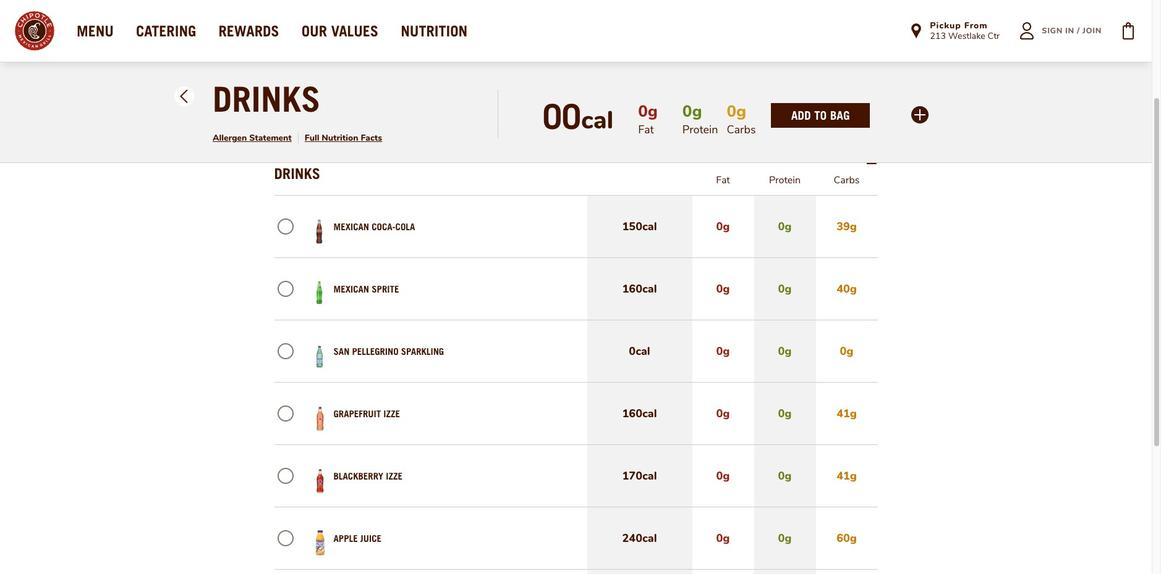Task type: locate. For each thing, give the bounding box(es) containing it.
apple
[[334, 534, 358, 545]]

menu link
[[77, 22, 114, 40]]

sign
[[1042, 25, 1063, 36]]

1 vertical spatial 160cal definition
[[587, 383, 692, 445]]

00
[[543, 96, 581, 137]]

blackberry
[[334, 471, 383, 482]]

deselect ingredient group image
[[277, 281, 293, 297], [277, 344, 293, 360], [277, 406, 293, 422], [277, 469, 293, 485], [277, 531, 293, 547]]

41g
[[837, 407, 857, 422], [837, 469, 857, 484]]

to
[[814, 108, 827, 122]]

izze
[[384, 409, 400, 420], [386, 471, 402, 482]]

2 41g definition from the top
[[816, 446, 878, 508]]

mexican coca-cola
[[334, 221, 415, 232]]

izze right blackberry
[[386, 471, 402, 482]]

2 mexican from the top
[[334, 284, 369, 295]]

1 image
[[180, 96, 187, 103]]

nutrition
[[322, 132, 358, 144]]

0 vertical spatial drinks
[[213, 79, 320, 120]]

juice
[[360, 534, 381, 545]]

deselect ingredient group image for mexican
[[277, 281, 293, 297]]

facts
[[361, 132, 382, 144]]

3 definition from the left
[[754, 571, 816, 575]]

2 160cal from the top
[[622, 407, 657, 422]]

grapefruit izze
[[334, 409, 400, 420]]

drinks up statement
[[213, 79, 320, 120]]

1 vertical spatial 41g
[[837, 469, 857, 484]]

240cal definition
[[587, 508, 692, 570]]

carbs
[[834, 174, 860, 187]]

cal
[[581, 104, 613, 137]]

0g
[[638, 101, 658, 122], [682, 101, 702, 122], [727, 101, 746, 122], [716, 219, 730, 234], [778, 219, 792, 234], [716, 282, 730, 297], [778, 282, 792, 297], [716, 344, 730, 359], [778, 344, 792, 359], [840, 344, 853, 359], [716, 407, 730, 422], [778, 407, 792, 422], [716, 469, 730, 484], [778, 469, 792, 484], [716, 532, 730, 547], [778, 532, 792, 547]]

mexican left sprite at left
[[334, 284, 369, 295]]

san pellegrino sparkling
[[334, 346, 447, 357]]

mexican for 150cal
[[334, 221, 369, 232]]

1 vertical spatial 160cal
[[622, 407, 657, 422]]

0g definition
[[638, 101, 658, 122], [682, 101, 702, 122], [727, 101, 746, 122], [692, 196, 754, 258], [754, 196, 816, 258], [692, 258, 754, 320], [754, 258, 816, 320], [692, 321, 754, 383], [754, 321, 816, 383], [816, 321, 878, 383], [692, 383, 754, 445], [754, 383, 816, 445], [692, 446, 754, 508], [754, 446, 816, 508], [692, 508, 754, 570], [754, 508, 816, 570]]

170cal
[[622, 469, 657, 484]]

1 deselect ingredient group image from the top
[[277, 281, 293, 297]]

2 41g from the top
[[837, 469, 857, 484]]

definition
[[587, 571, 692, 575], [692, 571, 754, 575], [754, 571, 816, 575], [816, 571, 878, 575]]

160cal definition
[[587, 258, 692, 320], [587, 383, 692, 445]]

grapefruit
[[334, 409, 381, 420]]

5 deselect ingredient group image from the top
[[277, 531, 293, 547]]

ctr
[[988, 30, 1000, 42]]

our values
[[302, 22, 378, 40]]

2 image
[[180, 90, 187, 97]]

0 vertical spatial mexican
[[334, 221, 369, 232]]

find a chipotle image
[[909, 23, 924, 38]]

drinks
[[213, 79, 320, 120], [274, 165, 320, 182]]

160cal for 40g
[[622, 282, 657, 297]]

full
[[305, 132, 319, 144]]

150cal
[[622, 219, 657, 234]]

3 deselect ingredient group image from the top
[[277, 406, 293, 422]]

cola
[[395, 221, 415, 232]]

1 41g from the top
[[837, 407, 857, 422]]

1 vertical spatial mexican
[[334, 284, 369, 295]]

1 vertical spatial izze
[[386, 471, 402, 482]]

160cal
[[622, 282, 657, 297], [622, 407, 657, 422]]

sparkling
[[401, 346, 444, 357]]

allergen
[[213, 132, 247, 144]]

san
[[334, 346, 350, 357]]

0 vertical spatial 41g definition
[[816, 383, 878, 445]]

240cal
[[622, 532, 657, 547]]

1 160cal from the top
[[622, 282, 657, 297]]

1 41g definition from the top
[[816, 383, 878, 445]]

2 160cal definition from the top
[[587, 383, 692, 445]]

40g definition
[[816, 258, 878, 320]]

1 mexican from the top
[[334, 221, 369, 232]]

nutrition
[[401, 22, 468, 40]]

1 vertical spatial 41g definition
[[816, 446, 878, 508]]

mexican for 160cal
[[334, 284, 369, 295]]

1 160cal definition from the top
[[587, 258, 692, 320]]

add to bag
[[791, 108, 850, 122]]

0 vertical spatial 160cal definition
[[587, 258, 692, 320]]

blackberry izze
[[334, 471, 402, 482]]

2 deselect ingredient group image from the top
[[277, 344, 293, 360]]

bag
[[830, 108, 850, 122]]

0 vertical spatial izze
[[384, 409, 400, 420]]

00 definition
[[543, 96, 581, 137]]

0 vertical spatial 41g
[[837, 407, 857, 422]]

41g definition
[[816, 383, 878, 445], [816, 446, 878, 508]]

0 vertical spatial 160cal
[[622, 282, 657, 297]]

coca-
[[372, 221, 395, 232]]

60g definition
[[816, 508, 878, 570]]

allergen statement
[[213, 132, 292, 144]]

4 deselect ingredient group image from the top
[[277, 469, 293, 485]]

sign in / join heading
[[1042, 25, 1102, 36]]

izze right grapefruit
[[384, 409, 400, 420]]

40g
[[837, 282, 857, 297]]

deselect ingredient group image
[[277, 219, 293, 235]]

drinks down full
[[274, 165, 320, 182]]

add to bag image
[[1113, 16, 1143, 46]]

mexican
[[334, 221, 369, 232], [334, 284, 369, 295]]

deselect ingredient group image for apple
[[277, 531, 293, 547]]

mexican left coca-
[[334, 221, 369, 232]]

join
[[1083, 25, 1102, 36]]

chipotle mexican grill image
[[15, 11, 54, 51]]

170cal definition
[[587, 446, 692, 508]]



Task type: describe. For each thing, give the bounding box(es) containing it.
full nutrition facts
[[305, 132, 382, 144]]

nutrition link
[[401, 22, 468, 40]]

mexican sprite
[[334, 284, 399, 295]]

toggle group image
[[866, 159, 876, 169]]

menu
[[77, 22, 114, 40]]

izze for 170cal
[[386, 471, 402, 482]]

41g definition for 170cal
[[816, 446, 878, 508]]

from
[[964, 20, 988, 32]]

izze for 160cal
[[384, 409, 400, 420]]

213
[[930, 30, 946, 42]]

41g for 160cal
[[837, 407, 857, 422]]

allergen statement link
[[213, 132, 292, 144]]

39g definition
[[816, 196, 878, 258]]

sign in image
[[1012, 16, 1042, 46]]

4 definition from the left
[[816, 571, 878, 575]]

pickup from link
[[930, 20, 1000, 32]]

150cal definition
[[587, 196, 692, 258]]

41g for 170cal
[[837, 469, 857, 484]]

sign in / join
[[1042, 25, 1102, 36]]

0cal
[[629, 344, 650, 359]]

41g definition for 160cal
[[816, 383, 878, 445]]

westlake
[[948, 30, 985, 42]]

cal definition
[[581, 104, 613, 137]]

deselect ingredient group image for blackberry
[[277, 469, 293, 485]]

160cal for 41g
[[622, 407, 657, 422]]

160cal definition for 41g
[[587, 383, 692, 445]]

catering link
[[136, 22, 196, 40]]

60g
[[837, 532, 857, 547]]

00 cal
[[543, 96, 613, 137]]

39g
[[837, 219, 857, 234]]

deselect ingredient group image for san
[[277, 344, 293, 360]]

fat
[[716, 174, 730, 187]]

deselect ingredient group image for grapefruit
[[277, 406, 293, 422]]

statement
[[249, 132, 292, 144]]

2 definition from the left
[[692, 571, 754, 575]]

catering
[[136, 22, 196, 40]]

rewards link
[[218, 22, 279, 40]]

pickup from 213 westlake ctr
[[930, 20, 1000, 42]]

pickup
[[930, 20, 961, 32]]

213 westlake ctr link
[[930, 30, 1000, 42]]

0cal definition
[[587, 321, 692, 383]]

pellegrino
[[352, 346, 398, 357]]

add
[[791, 108, 811, 122]]

in
[[1065, 25, 1074, 36]]

rewards
[[218, 22, 279, 40]]

protein
[[769, 174, 801, 187]]

our
[[302, 22, 327, 40]]

/
[[1077, 25, 1080, 36]]

our values link
[[302, 22, 378, 40]]

values
[[331, 22, 378, 40]]

160cal definition for 40g
[[587, 258, 692, 320]]

add to bag button
[[791, 108, 850, 122]]

full nutrition facts link
[[305, 132, 382, 144]]

1 vertical spatial drinks
[[274, 165, 320, 182]]

1 definition from the left
[[587, 571, 692, 575]]

sprite
[[372, 284, 399, 295]]

apple juice
[[334, 534, 381, 545]]



Task type: vqa. For each thing, say whether or not it's contained in the screenshot.
email field
no



